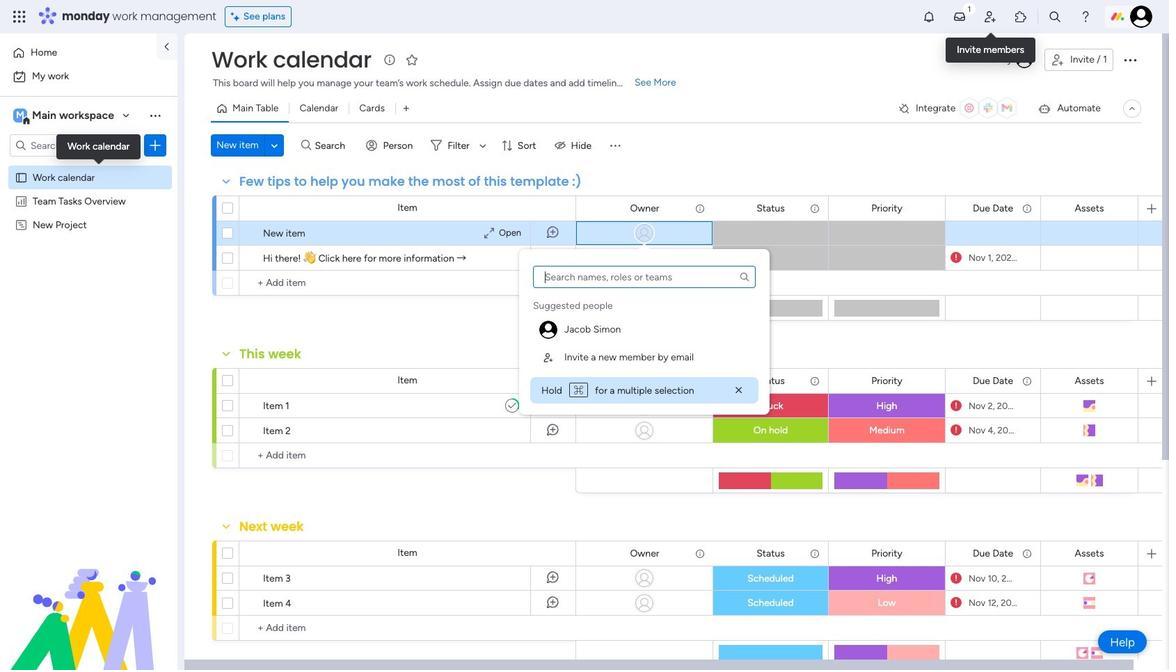 Task type: vqa. For each thing, say whether or not it's contained in the screenshot.
top Column information image
yes



Task type: describe. For each thing, give the bounding box(es) containing it.
3 v2 overdue deadline image from the top
[[951, 596, 962, 610]]

monday marketplace image
[[1014, 10, 1028, 24]]

no file image
[[1083, 225, 1095, 241]]

add view image
[[404, 103, 409, 114]]

select product image
[[13, 10, 26, 24]]

options image
[[1122, 51, 1139, 68]]

add to favorites image
[[405, 53, 419, 66]]

dapulse addbtn image
[[1081, 232, 1084, 237]]

0 vertical spatial option
[[8, 42, 148, 64]]

workspace image
[[13, 108, 27, 123]]

0 horizontal spatial list box
[[0, 163, 177, 424]]

workspace selection element
[[13, 107, 116, 125]]

see plans image
[[231, 9, 243, 24]]

1 vertical spatial option
[[8, 65, 169, 88]]

Search field
[[311, 136, 353, 155]]

1 [object object] element from the top
[[533, 316, 756, 344]]

public board image
[[15, 171, 28, 184]]

arrow down image
[[475, 137, 491, 154]]

2 v2 overdue deadline image from the top
[[951, 399, 962, 412]]

menu image
[[608, 138, 622, 152]]

1 horizontal spatial list box
[[530, 266, 759, 372]]

collapse board header image
[[1127, 103, 1138, 114]]

lottie animation image
[[0, 530, 177, 670]]

2 v2 overdue deadline image from the top
[[951, 572, 962, 585]]

help image
[[1079, 10, 1093, 24]]

close image
[[732, 383, 746, 397]]



Task type: locate. For each thing, give the bounding box(es) containing it.
1 vertical spatial + add item text field
[[246, 620, 569, 637]]

0 vertical spatial + add item text field
[[246, 275, 569, 292]]

+ Add item text field
[[246, 275, 569, 292], [246, 620, 569, 637]]

option
[[8, 42, 148, 64], [8, 65, 169, 88], [0, 165, 177, 167]]

0 vertical spatial v2 overdue deadline image
[[951, 424, 962, 437]]

2 vertical spatial v2 overdue deadline image
[[951, 596, 962, 610]]

1 v2 overdue deadline image from the top
[[951, 251, 962, 264]]

+ Add item text field
[[246, 447, 569, 464]]

2 + add item text field from the top
[[246, 620, 569, 637]]

invite members image
[[983, 10, 997, 24]]

list box
[[0, 163, 177, 424], [530, 266, 759, 372]]

search image
[[739, 271, 750, 283]]

column information image
[[809, 203, 821, 214], [695, 375, 706, 387], [809, 375, 821, 387], [1022, 375, 1033, 387], [809, 548, 821, 559], [1022, 548, 1033, 559]]

1 + add item text field from the top
[[246, 275, 569, 292]]

1 image
[[963, 1, 976, 16]]

2 vertical spatial option
[[0, 165, 177, 167]]

0 vertical spatial v2 overdue deadline image
[[951, 251, 962, 264]]

workspace options image
[[148, 108, 162, 122]]

suggested people row
[[533, 294, 613, 313]]

v2 overdue deadline image
[[951, 251, 962, 264], [951, 399, 962, 412], [951, 596, 962, 610]]

update feed image
[[953, 10, 967, 24]]

notifications image
[[922, 10, 936, 24]]

2 [object object] element from the top
[[533, 344, 756, 372]]

tree grid inside list box
[[533, 294, 756, 372]]

show board description image
[[381, 53, 398, 67]]

1 v2 overdue deadline image from the top
[[951, 424, 962, 437]]

none search field inside list box
[[533, 266, 756, 288]]

v2 overdue deadline image
[[951, 424, 962, 437], [951, 572, 962, 585]]

public dashboard image
[[15, 194, 28, 207]]

[object object] element
[[533, 316, 756, 344], [533, 344, 756, 372]]

board activity image
[[1016, 51, 1033, 68]]

jacob simon image
[[1130, 6, 1152, 28]]

1 vertical spatial v2 overdue deadline image
[[951, 399, 962, 412]]

lottie animation element
[[0, 530, 177, 670]]

angle down image
[[271, 140, 278, 151]]

None search field
[[533, 266, 756, 288]]

Search in workspace field
[[29, 137, 116, 153]]

search everything image
[[1048, 10, 1062, 24]]

1 vertical spatial v2 overdue deadline image
[[951, 572, 962, 585]]

None field
[[208, 45, 375, 74], [236, 173, 585, 191], [627, 201, 663, 216], [753, 201, 788, 216], [868, 201, 906, 216], [969, 201, 1017, 216], [1071, 201, 1108, 216], [236, 345, 305, 363], [627, 373, 663, 389], [753, 373, 788, 389], [868, 373, 906, 389], [969, 373, 1017, 389], [1071, 373, 1108, 389], [236, 518, 307, 536], [627, 546, 663, 561], [753, 546, 788, 561], [868, 546, 906, 561], [969, 546, 1017, 561], [1071, 546, 1108, 561], [208, 45, 375, 74], [236, 173, 585, 191], [627, 201, 663, 216], [753, 201, 788, 216], [868, 201, 906, 216], [969, 201, 1017, 216], [1071, 201, 1108, 216], [236, 345, 305, 363], [627, 373, 663, 389], [753, 373, 788, 389], [868, 373, 906, 389], [969, 373, 1017, 389], [1071, 373, 1108, 389], [236, 518, 307, 536], [627, 546, 663, 561], [753, 546, 788, 561], [868, 546, 906, 561], [969, 546, 1017, 561], [1071, 546, 1108, 561]]

column information image
[[695, 203, 706, 214], [1022, 203, 1033, 214], [695, 548, 706, 559]]

tree grid
[[533, 294, 756, 372]]

v2 search image
[[301, 138, 311, 153]]

options image
[[148, 138, 162, 152], [193, 240, 205, 275], [193, 388, 205, 423], [193, 413, 205, 448], [193, 561, 205, 595], [193, 586, 205, 620]]

Search for content search field
[[533, 266, 756, 288]]

dialog
[[519, 249, 770, 415]]

alert
[[530, 377, 759, 404]]



